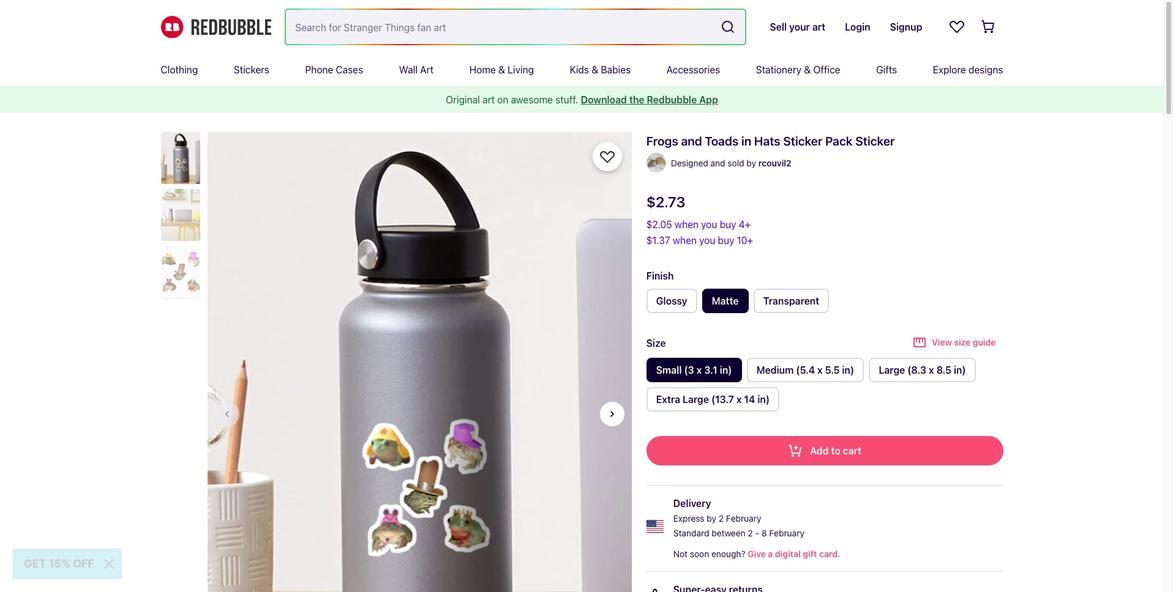 Task type: describe. For each thing, give the bounding box(es) containing it.
the
[[629, 94, 645, 105]]

living
[[508, 64, 534, 75]]

original
[[446, 94, 480, 105]]

0 vertical spatial buy
[[720, 219, 736, 230]]

& for office
[[804, 64, 811, 75]]

not
[[673, 549, 688, 560]]

cases
[[336, 64, 363, 75]]

download
[[581, 94, 627, 105]]

size option group
[[647, 358, 1003, 417]]

$2.05
[[647, 219, 672, 230]]

give
[[748, 549, 766, 560]]

finish option group
[[647, 289, 1003, 318]]

0 vertical spatial 2
[[719, 514, 724, 524]]

gifts
[[876, 64, 897, 75]]

phone cases link
[[305, 54, 363, 86]]

none radio inside "size" option group
[[747, 358, 864, 383]]

size
[[647, 338, 666, 349]]

2 sticker from the left
[[856, 134, 895, 148]]

and for frogs
[[681, 134, 702, 148]]

between
[[712, 528, 746, 539]]

& for babies
[[592, 64, 598, 75]]

kids & babies link
[[570, 54, 631, 86]]

Search term search field
[[286, 10, 716, 44]]

redbubble
[[647, 94, 697, 105]]

$2.73
[[647, 194, 686, 211]]

app
[[699, 94, 718, 105]]

home
[[469, 64, 496, 75]]

phone
[[305, 64, 333, 75]]

$1.37
[[647, 235, 670, 246]]

1 vertical spatial 2
[[748, 528, 753, 539]]

babies
[[601, 64, 631, 75]]

express
[[673, 514, 705, 524]]

wall art link
[[399, 54, 434, 86]]

explore designs link
[[933, 54, 1003, 86]]

1 vertical spatial when
[[673, 235, 697, 246]]

rcouvil2
[[759, 158, 792, 168]]

accessories
[[667, 64, 720, 75]]

designed
[[671, 158, 708, 168]]

phone cases
[[305, 64, 363, 75]]

on
[[497, 94, 509, 105]]

office
[[814, 64, 841, 75]]

delivery
[[673, 498, 711, 510]]

standard
[[673, 528, 709, 539]]

digital
[[775, 549, 801, 560]]

0 vertical spatial february
[[726, 514, 762, 524]]

0 vertical spatial when
[[675, 219, 699, 230]]

$2.05 when you buy 4+ $1.37 when you buy 10+
[[647, 219, 753, 246]]

4+
[[739, 219, 751, 230]]

-
[[755, 528, 759, 539]]

enough?
[[712, 549, 746, 560]]

soon
[[690, 549, 709, 560]]

toads
[[705, 134, 739, 148]]

explore designs
[[933, 64, 1003, 75]]

art
[[420, 64, 434, 75]]

finish
[[647, 271, 674, 282]]

stationery & office
[[756, 64, 841, 75]]

in
[[742, 134, 752, 148]]

stuff.
[[556, 94, 578, 105]]

designed and sold by rcouvil2
[[671, 158, 792, 168]]

home & living link
[[469, 54, 534, 86]]

art
[[483, 94, 495, 105]]

image 1 of 3 group
[[207, 132, 632, 593]]

not soon enough? give a digital gift card.
[[673, 549, 841, 560]]

stickers
[[234, 64, 269, 75]]

1 horizontal spatial by
[[747, 158, 756, 168]]

gift
[[803, 549, 817, 560]]



Task type: locate. For each thing, give the bounding box(es) containing it.
0 vertical spatial and
[[681, 134, 702, 148]]

and
[[681, 134, 702, 148], [711, 158, 725, 168]]

&
[[498, 64, 505, 75], [592, 64, 598, 75], [804, 64, 811, 75]]

1 horizontal spatial &
[[592, 64, 598, 75]]

when right $1.37
[[673, 235, 697, 246]]

& right the kids
[[592, 64, 598, 75]]

buy left 10+
[[718, 235, 735, 246]]

buy left 4+
[[720, 219, 736, 230]]

1 horizontal spatial sticker
[[856, 134, 895, 148]]

and left sold
[[711, 158, 725, 168]]

download the redbubble app link
[[581, 94, 718, 105]]

hats
[[754, 134, 781, 148]]

by up between
[[707, 514, 716, 524]]

you
[[701, 219, 717, 230], [699, 235, 715, 246]]

1 & from the left
[[498, 64, 505, 75]]

february
[[726, 514, 762, 524], [769, 528, 805, 539]]

sticker up rcouvil2
[[783, 134, 823, 148]]

gifts link
[[876, 54, 897, 86]]

when
[[675, 219, 699, 230], [673, 235, 697, 246]]

give a digital gift card. link
[[746, 547, 841, 562]]

2 up between
[[719, 514, 724, 524]]

and up designed
[[681, 134, 702, 148]]

1 horizontal spatial and
[[711, 158, 725, 168]]

1 vertical spatial by
[[707, 514, 716, 524]]

frogs and toads in hats sticker pack sticker
[[647, 134, 895, 148]]

sticker
[[783, 134, 823, 148], [856, 134, 895, 148]]

0 horizontal spatial and
[[681, 134, 702, 148]]

stationery
[[756, 64, 802, 75]]

2
[[719, 514, 724, 524], [748, 528, 753, 539]]

wall art
[[399, 64, 434, 75]]

by inside delivery express by 2 february standard between 2 - 8 february
[[707, 514, 716, 524]]

2 horizontal spatial &
[[804, 64, 811, 75]]

sold
[[728, 158, 744, 168]]

redbubble logo image
[[161, 16, 271, 38]]

awesome
[[511, 94, 553, 105]]

a
[[768, 549, 773, 560]]

kids
[[570, 64, 589, 75]]

1 horizontal spatial 2
[[748, 528, 753, 539]]

you left 10+
[[699, 235, 715, 246]]

rcouvil2 link
[[759, 156, 792, 171]]

menu bar
[[161, 54, 1003, 86]]

None field
[[286, 10, 746, 44]]

3 & from the left
[[804, 64, 811, 75]]

delivery express by 2 february standard between 2 - 8 february
[[673, 498, 805, 539]]

clothing link
[[161, 54, 198, 86]]

you left 4+
[[701, 219, 717, 230]]

1 vertical spatial you
[[699, 235, 715, 246]]

accessories link
[[667, 54, 720, 86]]

february up the -
[[726, 514, 762, 524]]

stationery & office link
[[756, 54, 841, 86]]

1 vertical spatial february
[[769, 528, 805, 539]]

10+
[[737, 235, 753, 246]]

pack
[[826, 134, 853, 148]]

8
[[762, 528, 767, 539]]

& left the living
[[498, 64, 505, 75]]

card.
[[819, 549, 841, 560]]

frogs
[[647, 134, 678, 148]]

& left office
[[804, 64, 811, 75]]

designs
[[969, 64, 1003, 75]]

1 vertical spatial and
[[711, 158, 725, 168]]

& for living
[[498, 64, 505, 75]]

1 horizontal spatial february
[[769, 528, 805, 539]]

explore
[[933, 64, 966, 75]]

0 horizontal spatial sticker
[[783, 134, 823, 148]]

2 left the -
[[748, 528, 753, 539]]

1 vertical spatial buy
[[718, 235, 735, 246]]

by
[[747, 158, 756, 168], [707, 514, 716, 524]]

2 & from the left
[[592, 64, 598, 75]]

buy
[[720, 219, 736, 230], [718, 235, 735, 246]]

0 horizontal spatial &
[[498, 64, 505, 75]]

None radio
[[647, 289, 697, 314], [702, 289, 749, 314], [754, 289, 829, 314], [647, 358, 742, 383], [869, 358, 976, 383], [647, 388, 780, 412], [647, 289, 697, 314], [702, 289, 749, 314], [754, 289, 829, 314], [647, 358, 742, 383], [869, 358, 976, 383], [647, 388, 780, 412]]

None radio
[[747, 358, 864, 383]]

clothing
[[161, 64, 198, 75]]

and for designed
[[711, 158, 725, 168]]

0 horizontal spatial by
[[707, 514, 716, 524]]

0 horizontal spatial february
[[726, 514, 762, 524]]

sticker right pack in the right of the page
[[856, 134, 895, 148]]

stickers link
[[234, 54, 269, 86]]

by right sold
[[747, 158, 756, 168]]

february up digital
[[769, 528, 805, 539]]

when right the $2.05
[[675, 219, 699, 230]]

wall
[[399, 64, 418, 75]]

0 vertical spatial by
[[747, 158, 756, 168]]

home & living
[[469, 64, 534, 75]]

original art on awesome stuff. download the redbubble app
[[446, 94, 718, 105]]

0 vertical spatial you
[[701, 219, 717, 230]]

menu bar containing clothing
[[161, 54, 1003, 86]]

kids & babies
[[570, 64, 631, 75]]

1 sticker from the left
[[783, 134, 823, 148]]

flag of us image
[[647, 518, 664, 536]]

0 horizontal spatial 2
[[719, 514, 724, 524]]



Task type: vqa. For each thing, say whether or not it's contained in the screenshot.
111,257 Results "ELEMENT"
no



